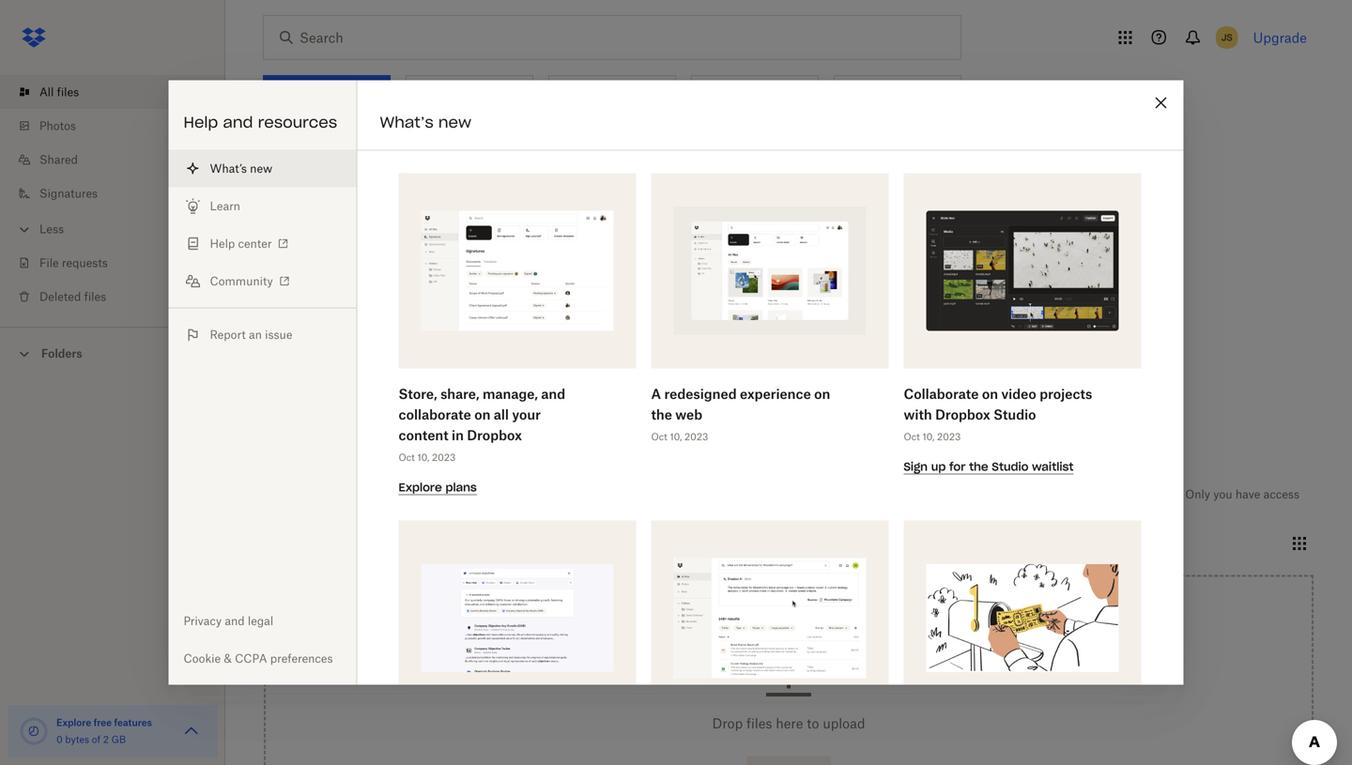 Task type: locate. For each thing, give the bounding box(es) containing it.
shared link
[[15, 143, 225, 177]]

help up what's new button
[[184, 113, 218, 132]]

10, up up
[[923, 431, 935, 443]]

1 horizontal spatial to
[[686, 380, 696, 394]]

starred button
[[343, 529, 414, 559]]

files
[[57, 85, 79, 99], [84, 290, 106, 304], [323, 380, 345, 394], [745, 380, 767, 394], [929, 380, 951, 394], [747, 716, 772, 732]]

2023 inside store, share, manage, and collaborate on all your content in dropbox oct 10, 2023
[[432, 452, 456, 463]]

help for help center
[[210, 237, 235, 251]]

the down 'a'
[[651, 407, 672, 423]]

0 horizontal spatial with
[[338, 172, 365, 188]]

on inside store, share, manage, and collaborate on all your content in dropbox oct 10, 2023
[[475, 407, 491, 423]]

files for deleted files
[[84, 290, 106, 304]]

up
[[931, 460, 946, 474]]

dropbox down all
[[467, 427, 522, 443]]

bytes
[[65, 734, 89, 746]]

privacy
[[184, 614, 222, 628]]

and right offline
[[807, 380, 827, 394]]

1 vertical spatial explore
[[56, 717, 91, 729]]

0 horizontal spatial to
[[411, 380, 421, 394]]

files inside install on desktop to work on files offline and stay synced.
[[745, 380, 767, 394]]

studio
[[994, 407, 1036, 423], [992, 460, 1029, 474]]

dropbox down 'collaborate' on the bottom right of page
[[936, 407, 991, 423]]

1 horizontal spatial new
[[438, 113, 472, 132]]

edit
[[1085, 380, 1106, 394]]

and
[[223, 113, 253, 132], [348, 380, 368, 394], [514, 380, 534, 394], [807, 380, 827, 394], [1022, 380, 1042, 394], [541, 386, 566, 402], [225, 614, 245, 628]]

oct inside collaborate on video projects with dropbox studio oct 10, 2023
[[904, 431, 920, 443]]

to for install on desktop to work on files offline and stay synced.
[[686, 380, 696, 394]]

all files
[[39, 85, 79, 99]]

10, down content
[[417, 452, 430, 463]]

in
[[452, 427, 464, 443]]

2 horizontal spatial 10,
[[923, 431, 935, 443]]

plans
[[446, 480, 477, 495]]

stay
[[588, 399, 610, 413]]

files right upload
[[323, 380, 345, 394]]

and left folders
[[348, 380, 368, 394]]

center
[[238, 237, 272, 251]]

2 horizontal spatial dropbox
[[936, 407, 991, 423]]

files inside upload files and folders to edit, share, sign, and more.
[[323, 380, 345, 394]]

explore
[[399, 480, 442, 495], [56, 717, 91, 729]]

2 horizontal spatial 2023
[[937, 431, 961, 443]]

share, up the collaborate at the left bottom
[[441, 386, 480, 402]]

explore left plans
[[399, 480, 442, 495]]

0 vertical spatial the
[[651, 407, 672, 423]]

dropbox image
[[15, 19, 53, 56]]

share, inside upload files and folders to edit, share, sign, and more.
[[451, 380, 482, 394]]

what's up the get started with dropbox
[[380, 113, 434, 132]]

files left offline
[[745, 380, 767, 394]]

all
[[494, 407, 509, 423]]

on left all
[[475, 407, 491, 423]]

requests
[[62, 256, 108, 270]]

oct down "synced."
[[651, 431, 668, 443]]

what's up learn
[[210, 162, 247, 176]]

studio left 'waitlist'
[[992, 460, 1029, 474]]

install
[[588, 380, 621, 394]]

to inside install on desktop to work on files offline and stay synced.
[[686, 380, 696, 394]]

0 horizontal spatial explore
[[56, 717, 91, 729]]

0 horizontal spatial new
[[250, 162, 272, 176]]

share
[[894, 380, 926, 394]]

explore for explore plans
[[399, 480, 442, 495]]

on up "synced."
[[624, 380, 637, 394]]

explore up bytes
[[56, 717, 91, 729]]

1 horizontal spatial explore
[[399, 480, 442, 495]]

2023 up for
[[937, 431, 961, 443]]

on inside a redesigned experience on the web oct 10, 2023
[[814, 386, 831, 402]]

file requests
[[39, 256, 108, 270]]

collaborate
[[904, 386, 979, 402]]

control
[[1045, 380, 1082, 394]]

1 vertical spatial what's
[[210, 162, 247, 176]]

files for all files
[[57, 85, 79, 99]]

web
[[676, 407, 703, 423]]

oct down content
[[399, 452, 415, 463]]

dropbox
[[369, 172, 422, 188], [936, 407, 991, 423], [467, 427, 522, 443]]

explore plans
[[399, 480, 477, 495]]

on
[[624, 380, 637, 394], [729, 380, 742, 394], [814, 386, 831, 402], [982, 386, 998, 402], [475, 407, 491, 423]]

0 vertical spatial studio
[[994, 407, 1036, 423]]

sign up for the studio waitlist
[[904, 460, 1074, 474]]

less
[[39, 222, 64, 236]]

dropbox right the started
[[369, 172, 422, 188]]

files inside share files with anyone and control edit or view access.
[[929, 380, 951, 394]]

1 horizontal spatial 10,
[[670, 431, 682, 443]]

0 vertical spatial help
[[184, 113, 218, 132]]

1 vertical spatial help
[[210, 237, 235, 251]]

explore inside "explore free features 0 bytes of 2 gb"
[[56, 717, 91, 729]]

dropbox inside store, share, manage, and collaborate on all your content in dropbox oct 10, 2023
[[467, 427, 522, 443]]

files right deleted
[[84, 290, 106, 304]]

redesigned
[[664, 386, 737, 402]]

share, right edit,
[[451, 380, 482, 394]]

community link
[[169, 263, 356, 300]]

oct up sign
[[904, 431, 920, 443]]

help left center
[[210, 237, 235, 251]]

upgrade link
[[1254, 30, 1307, 46]]

10,
[[670, 431, 682, 443], [923, 431, 935, 443], [417, 452, 430, 463]]

to left work
[[686, 380, 696, 394]]

files left here
[[747, 716, 772, 732]]

1 horizontal spatial what's
[[380, 113, 434, 132]]

list containing all files
[[0, 64, 225, 327]]

of
[[92, 734, 101, 746]]

with inside share files with anyone and control edit or view access.
[[954, 380, 977, 394]]

files inside list item
[[57, 85, 79, 99]]

all files list item
[[0, 75, 225, 109]]

0 vertical spatial what's new
[[380, 113, 472, 132]]

on right offline
[[814, 386, 831, 402]]

files for upload files and folders to edit, share, sign, and more.
[[323, 380, 345, 394]]

studio down the "video"
[[994, 407, 1036, 423]]

1 vertical spatial dropbox
[[936, 407, 991, 423]]

collaborate on video projects with dropbox studio oct 10, 2023
[[904, 386, 1093, 443]]

or
[[1109, 380, 1119, 394]]

1 horizontal spatial oct
[[651, 431, 668, 443]]

anyone
[[980, 380, 1019, 394]]

share, inside store, share, manage, and collaborate on all your content in dropbox oct 10, 2023
[[441, 386, 480, 402]]

0 horizontal spatial the
[[651, 407, 672, 423]]

the
[[651, 407, 672, 423], [969, 460, 989, 474]]

to for drop files here to upload
[[807, 716, 819, 732]]

less image
[[15, 220, 34, 239]]

files for drop files here to upload
[[747, 716, 772, 732]]

desktop
[[640, 380, 683, 394]]

help and resources
[[184, 113, 337, 132]]

store, share, manage, and collaborate on all your content in dropbox oct 10, 2023
[[399, 386, 566, 463]]

sign,
[[485, 380, 511, 394]]

explore plans link
[[399, 479, 477, 495]]

2 vertical spatial dropbox
[[467, 427, 522, 443]]

manage,
[[483, 386, 538, 402]]

and right manage,
[[541, 386, 566, 402]]

1 vertical spatial with
[[954, 380, 977, 394]]

list
[[0, 64, 225, 327]]

0 vertical spatial what's
[[380, 113, 434, 132]]

0 horizontal spatial oct
[[399, 452, 415, 463]]

and inside store, share, manage, and collaborate on all your content in dropbox oct 10, 2023
[[541, 386, 566, 402]]

files right share
[[929, 380, 951, 394]]

get
[[263, 172, 286, 188]]

privacy and legal
[[184, 614, 273, 628]]

0 horizontal spatial dropbox
[[369, 172, 422, 188]]

1 vertical spatial what's new
[[210, 162, 272, 176]]

drop files here to upload
[[712, 716, 866, 732]]

new inside button
[[250, 162, 272, 176]]

with inside collaborate on video projects with dropbox studio oct 10, 2023
[[904, 407, 932, 423]]

upgrade
[[1254, 30, 1307, 46]]

and left legal
[[225, 614, 245, 628]]

and inside install on desktop to work on files offline and stay synced.
[[807, 380, 827, 394]]

with for files
[[954, 380, 977, 394]]

2 vertical spatial with
[[904, 407, 932, 423]]

to right here
[[807, 716, 819, 732]]

started
[[289, 172, 334, 188]]

0 horizontal spatial 2023
[[432, 452, 456, 463]]

on left the "video"
[[982, 386, 998, 402]]

1 vertical spatial the
[[969, 460, 989, 474]]

preferences
[[270, 652, 333, 666]]

with for started
[[338, 172, 365, 188]]

1 horizontal spatial the
[[969, 460, 989, 474]]

dash answer screen image
[[421, 564, 614, 673]]

0 vertical spatial dropbox
[[369, 172, 422, 188]]

with right the started
[[338, 172, 365, 188]]

2 horizontal spatial with
[[954, 380, 977, 394]]

report
[[210, 328, 246, 342]]

2023 down in
[[432, 452, 456, 463]]

with dropbox studio, users can collaborate on video projects image
[[927, 211, 1119, 331]]

to left edit,
[[411, 380, 421, 394]]

and right sign,
[[514, 380, 534, 394]]

0 horizontal spatial what's
[[210, 162, 247, 176]]

1 vertical spatial studio
[[992, 460, 1029, 474]]

to
[[411, 380, 421, 394], [686, 380, 696, 394], [807, 716, 819, 732]]

2 horizontal spatial to
[[807, 716, 819, 732]]

the right for
[[969, 460, 989, 474]]

1 horizontal spatial with
[[904, 407, 932, 423]]

video
[[1002, 386, 1037, 402]]

0 horizontal spatial what's new
[[210, 162, 272, 176]]

with down share
[[904, 407, 932, 423]]

resources
[[258, 113, 337, 132]]

1 horizontal spatial 2023
[[685, 431, 708, 443]]

cookie
[[184, 652, 221, 666]]

for
[[950, 460, 966, 474]]

0 horizontal spatial 10,
[[417, 452, 430, 463]]

help
[[184, 113, 218, 132], [210, 237, 235, 251]]

folders button
[[0, 339, 225, 367]]

2 horizontal spatial oct
[[904, 431, 920, 443]]

10, inside collaborate on video projects with dropbox studio oct 10, 2023
[[923, 431, 935, 443]]

folders
[[41, 347, 82, 361]]

a
[[651, 386, 661, 402]]

10, down web
[[670, 431, 682, 443]]

cookie & ccpa preferences
[[184, 652, 333, 666]]

files right all
[[57, 85, 79, 99]]

1 vertical spatial new
[[250, 162, 272, 176]]

more.
[[282, 399, 312, 413]]

what's
[[380, 113, 434, 132], [210, 162, 247, 176]]

2023 down web
[[685, 431, 708, 443]]

1 horizontal spatial dropbox
[[467, 427, 522, 443]]

and left "control" at the right
[[1022, 380, 1042, 394]]

share files with anyone and control edit or view access.
[[894, 380, 1147, 413]]

0 vertical spatial explore
[[399, 480, 442, 495]]

0 vertical spatial with
[[338, 172, 365, 188]]

report an issue link
[[169, 316, 356, 354]]

with left anyone
[[954, 380, 977, 394]]

explore inside explore plans link
[[399, 480, 442, 495]]

learn
[[210, 199, 240, 213]]



Task type: vqa. For each thing, say whether or not it's contained in the screenshot.
In folder folder
no



Task type: describe. For each thing, give the bounding box(es) containing it.
only
[[1186, 487, 1211, 502]]

studio inside collaborate on video projects with dropbox studio oct 10, 2023
[[994, 407, 1036, 423]]

signatures link
[[15, 177, 225, 210]]

report an issue
[[210, 328, 292, 342]]

learn link
[[169, 187, 356, 225]]

2
[[103, 734, 109, 746]]

help and resources dialog
[[169, 80, 1184, 765]]

an
[[249, 328, 262, 342]]

0
[[56, 734, 63, 746]]

help center link
[[169, 225, 356, 263]]

help center
[[210, 237, 272, 251]]

deleted files
[[39, 290, 106, 304]]

edit,
[[424, 380, 448, 394]]

explore for explore free features 0 bytes of 2 gb
[[56, 717, 91, 729]]

files for share files with anyone and control edit or view access.
[[929, 380, 951, 394]]

0 vertical spatial new
[[438, 113, 472, 132]]

file
[[39, 256, 59, 270]]

to inside upload files and folders to edit, share, sign, and more.
[[411, 380, 421, 394]]

on inside collaborate on video projects with dropbox studio oct 10, 2023
[[982, 386, 998, 402]]

dropbox ai helps users search for files in their folders image
[[674, 558, 866, 679]]

1 horizontal spatial what's new
[[380, 113, 472, 132]]

store,
[[399, 386, 437, 402]]

community
[[210, 274, 273, 288]]

deleted files link
[[15, 280, 225, 314]]

quota usage element
[[19, 717, 49, 747]]

experience
[[740, 386, 811, 402]]

and inside share files with anyone and control edit or view access.
[[1022, 380, 1042, 394]]

all files link
[[15, 75, 225, 109]]

what's new inside button
[[210, 162, 272, 176]]

gb
[[111, 734, 126, 746]]

work
[[699, 380, 726, 394]]

access
[[1264, 487, 1300, 502]]

cookie & ccpa preferences button
[[169, 640, 356, 678]]

10, inside store, share, manage, and collaborate on all your content in dropbox oct 10, 2023
[[417, 452, 430, 463]]

photos link
[[15, 109, 225, 143]]

starred
[[358, 537, 399, 551]]

2023 inside a redesigned experience on the web oct 10, 2023
[[685, 431, 708, 443]]

here
[[776, 716, 803, 732]]

content
[[399, 427, 449, 443]]

what's inside button
[[210, 162, 247, 176]]

your
[[512, 407, 541, 423]]

oct inside store, share, manage, and collaborate on all your content in dropbox oct 10, 2023
[[399, 452, 415, 463]]

collaborate
[[399, 407, 471, 423]]

help for help and resources
[[184, 113, 218, 132]]

upload
[[282, 380, 320, 394]]

the all files section of dropbox image
[[674, 207, 866, 335]]

what's new button
[[169, 150, 356, 187]]

get started with dropbox
[[263, 172, 422, 188]]

on right work
[[729, 380, 742, 394]]

have
[[1236, 487, 1261, 502]]

issue
[[265, 328, 292, 342]]

a redesigned experience on the web oct 10, 2023
[[651, 386, 831, 443]]

2023 inside collaborate on video projects with dropbox studio oct 10, 2023
[[937, 431, 961, 443]]

sign up for the studio waitlist link
[[904, 458, 1074, 475]]

upload files and folders to edit, share, sign, and more.
[[282, 380, 534, 413]]

10, inside a redesigned experience on the web oct 10, 2023
[[670, 431, 682, 443]]

upload
[[823, 716, 866, 732]]

the inside sign up for the studio waitlist link
[[969, 460, 989, 474]]

signatures
[[39, 186, 98, 201]]

oct inside a redesigned experience on the web oct 10, 2023
[[651, 431, 668, 443]]

and up what's new button
[[223, 113, 253, 132]]

you
[[1214, 487, 1233, 502]]

file requests link
[[15, 246, 225, 280]]

the inside a redesigned experience on the web oct 10, 2023
[[651, 407, 672, 423]]

&
[[224, 652, 232, 666]]

access.
[[894, 399, 933, 413]]

install on desktop to work on files offline and stay synced.
[[588, 380, 827, 413]]

the entry point screen of dropbox sign image
[[421, 211, 614, 331]]

legal
[[248, 614, 273, 628]]

drop
[[712, 716, 743, 732]]

free
[[94, 717, 112, 729]]

projects
[[1040, 386, 1093, 402]]

deleted
[[39, 290, 81, 304]]

waitlist
[[1032, 460, 1074, 474]]

view
[[1122, 380, 1147, 394]]

privacy and legal link
[[169, 602, 356, 640]]

ccpa
[[235, 652, 267, 666]]

all
[[39, 85, 54, 99]]

photos
[[39, 119, 76, 133]]

someone looking at a paper coupon image
[[927, 564, 1119, 673]]

folders
[[371, 380, 408, 394]]

sign
[[904, 460, 928, 474]]

dropbox inside collaborate on video projects with dropbox studio oct 10, 2023
[[936, 407, 991, 423]]

synced.
[[613, 399, 653, 413]]



